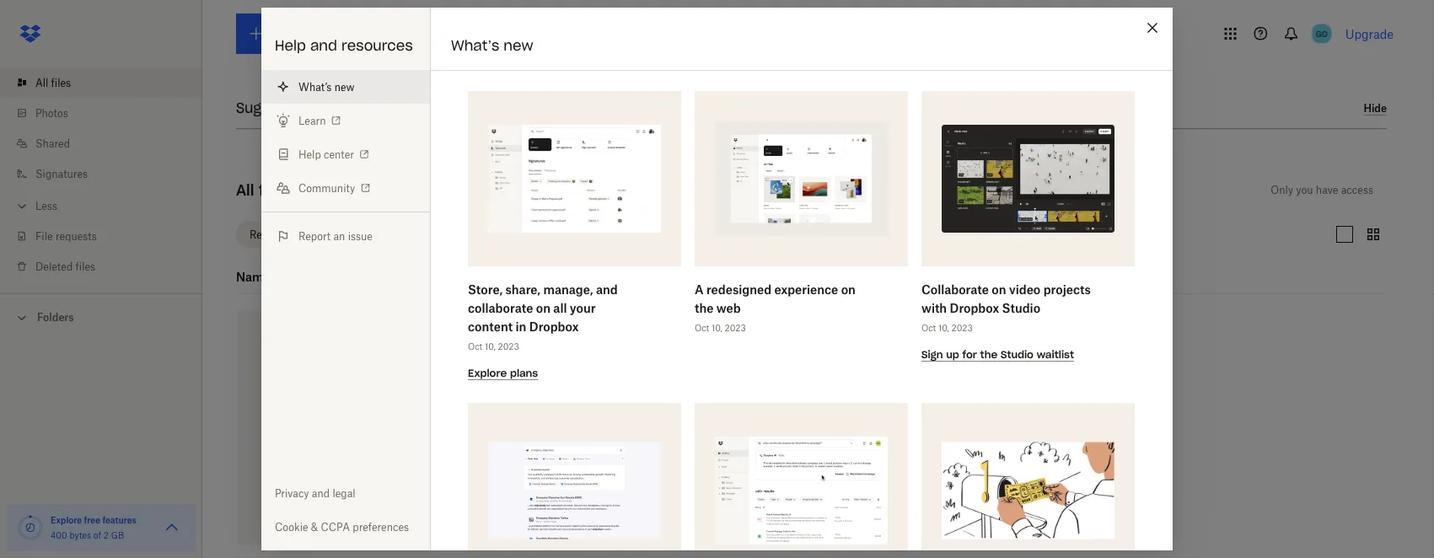 Task type: vqa. For each thing, say whether or not it's contained in the screenshot.
THE 2023 within the A REDESIGNED EXPERIENCE ON THE WEB OCT 10, 2023
yes



Task type: describe. For each thing, give the bounding box(es) containing it.
new inside "button"
[[334, 81, 355, 93]]

suggested
[[236, 99, 310, 116]]

activity
[[388, 99, 440, 116]]

learn
[[298, 114, 326, 127]]

shared link
[[13, 128, 202, 159]]

2023 inside "a redesigned experience on the web oct 10, 2023"
[[725, 323, 746, 333]]

2 horizontal spatial files
[[259, 181, 291, 200]]

store,
[[468, 282, 503, 296]]

deleted files link
[[13, 251, 202, 282]]

help for help center
[[298, 148, 321, 161]]

paper.paper
[[425, 99, 492, 113]]

for
[[963, 348, 977, 361]]

access
[[1341, 184, 1374, 197]]

sign
[[922, 348, 943, 361]]

star…
[[469, 81, 502, 95]]

folders
[[37, 311, 74, 324]]

doc.paper
[[315, 81, 370, 95]]

store, share, manage, and collaborate on all your content in dropbox oct 10, 2023
[[468, 282, 618, 352]]

file requests link
[[13, 221, 202, 251]]

help and resources
[[275, 37, 413, 54]]

explore for explore free features 400 bytes of 2 gb
[[51, 515, 82, 525]]

_ for _ getting star… paper.paper
[[415, 81, 420, 95]]

deleted files
[[35, 260, 95, 273]]

with dropbox studio, users can collaborate on video projects image
[[942, 125, 1115, 233]]

oct inside "a redesigned experience on the web oct 10, 2023"
[[695, 323, 709, 333]]

what's new button
[[261, 70, 430, 104]]

explore for explore plans
[[468, 367, 507, 380]]

_ my paper doc.paper
[[251, 81, 370, 95]]

the entry point screen of dropbox sign image
[[488, 125, 661, 233]]

a
[[695, 282, 704, 296]]

all
[[553, 301, 567, 315]]

in
[[516, 319, 526, 333]]

dropbox up learn
[[299, 100, 340, 112]]

privacy and legal link
[[261, 476, 430, 510]]

from
[[315, 99, 348, 116]]

all files list item
[[0, 67, 202, 98]]

2
[[104, 530, 109, 540]]

collaborate on video projects with dropbox studio oct 10, 2023
[[922, 282, 1091, 333]]

and inside store, share, manage, and collaborate on all your content in dropbox oct 10, 2023
[[596, 282, 618, 296]]

0 vertical spatial your
[[352, 99, 384, 116]]

up
[[946, 348, 959, 361]]

resources
[[342, 37, 413, 54]]

file
[[35, 230, 53, 242]]

cookie
[[275, 521, 308, 533]]

oct inside store, share, manage, and collaborate on all your content in dropbox oct 10, 2023
[[468, 341, 482, 352]]

issue
[[348, 230, 373, 242]]

help center link
[[261, 137, 430, 171]]

community
[[298, 182, 355, 194]]

on inside store, share, manage, and collaborate on all your content in dropbox oct 10, 2023
[[536, 301, 551, 315]]

the all files section of dropbox image
[[715, 121, 888, 236]]

cookie & ccpa preferences
[[275, 521, 409, 533]]

your inside store, share, manage, and collaborate on all your content in dropbox oct 10, 2023
[[570, 301, 596, 315]]

files for deleted files link
[[76, 260, 95, 273]]

oct inside collaborate on video projects with dropbox studio oct 10, 2023
[[922, 323, 936, 333]]

less
[[35, 199, 57, 212]]

deleted
[[35, 260, 73, 273]]

a redesigned experience on the web oct 10, 2023
[[695, 282, 856, 333]]

10, inside store, share, manage, and collaborate on all your content in dropbox oct 10, 2023
[[485, 341, 496, 352]]

the inside sign up for the studio waitlist link
[[980, 348, 998, 361]]

dropbox inside store, share, manage, and collaborate on all your content in dropbox oct 10, 2023
[[529, 319, 579, 333]]

dropbox link for doc.paper
[[299, 97, 340, 114]]

file, _ getting started with dropbox paper.paper row
[[237, 311, 607, 558]]

2023 inside store, share, manage, and collaborate on all your content in dropbox oct 10, 2023
[[498, 341, 519, 352]]

studio inside collaborate on video projects with dropbox studio oct 10, 2023
[[1002, 301, 1041, 315]]

shared
[[35, 137, 70, 150]]

upgrade link
[[1345, 27, 1394, 41]]

dropbox inside collaborate on video projects with dropbox studio oct 10, 2023
[[950, 301, 999, 315]]

what's new inside "button"
[[298, 81, 355, 93]]

400
[[51, 530, 67, 540]]

cookie & ccpa preferences button
[[261, 510, 430, 544]]

_ for _ my paper doc.paper
[[251, 81, 255, 95]]

explore plans
[[468, 367, 538, 380]]

dropbox image
[[13, 17, 47, 51]]

video
[[1009, 282, 1041, 296]]

content
[[468, 319, 513, 333]]

gb
[[111, 530, 124, 540]]

legal
[[333, 487, 356, 500]]

dropbox ai helps users search for files in their folders image
[[715, 437, 888, 545]]

redesigned
[[707, 282, 772, 296]]

less image
[[13, 198, 30, 215]]



Task type: locate. For each thing, give the bounding box(es) containing it.
explore left plans
[[468, 367, 507, 380]]

learn link
[[261, 104, 430, 137]]

photos
[[35, 107, 68, 119]]

new up the suggested from your activity
[[334, 81, 355, 93]]

1 horizontal spatial what's new
[[451, 37, 533, 54]]

the inside "a redesigned experience on the web oct 10, 2023"
[[695, 301, 714, 315]]

oct
[[695, 323, 709, 333], [922, 323, 936, 333], [468, 341, 482, 352]]

center
[[324, 148, 354, 161]]

0 vertical spatial files
[[51, 76, 71, 89]]

file, _ my paper doc.paper row
[[621, 311, 991, 558]]

list containing all files
[[0, 57, 202, 293]]

1 horizontal spatial your
[[570, 301, 596, 315]]

new
[[504, 37, 533, 54], [334, 81, 355, 93]]

dropbox down paper.paper
[[447, 118, 488, 131]]

2 _ from the left
[[415, 81, 420, 95]]

0 horizontal spatial dropbox link
[[299, 97, 340, 114]]

all files
[[35, 76, 71, 89], [236, 181, 291, 200]]

1 vertical spatial studio
[[1001, 348, 1034, 361]]

the down a
[[695, 301, 714, 315]]

1 vertical spatial what's new
[[298, 81, 355, 93]]

1 horizontal spatial dropbox link
[[447, 116, 488, 133]]

and up _ my paper doc.paper link
[[310, 37, 337, 54]]

0 vertical spatial help
[[275, 37, 306, 54]]

1 vertical spatial your
[[570, 301, 596, 315]]

dropbox down collaborate
[[950, 301, 999, 315]]

2023
[[725, 323, 746, 333], [952, 323, 973, 333], [498, 341, 519, 352]]

1 vertical spatial files
[[259, 181, 291, 200]]

list
[[0, 57, 202, 293]]

waitlist
[[1037, 348, 1074, 361]]

0 horizontal spatial 2023
[[498, 341, 519, 352]]

signatures link
[[13, 159, 202, 189]]

2 vertical spatial files
[[76, 260, 95, 273]]

explore inside help and resources dialog
[[468, 367, 507, 380]]

1 vertical spatial the
[[980, 348, 998, 361]]

and left legal at the left of page
[[312, 487, 330, 500]]

explore free features 400 bytes of 2 gb
[[51, 515, 136, 540]]

all files up photos
[[35, 76, 71, 89]]

dropbox link for paper.paper
[[447, 116, 488, 133]]

&
[[311, 521, 318, 533]]

all
[[35, 76, 48, 89], [236, 181, 254, 200]]

what's new up star…
[[451, 37, 533, 54]]

recents
[[250, 229, 288, 241]]

dropbox link
[[299, 97, 340, 114], [447, 116, 488, 133]]

2023 inside collaborate on video projects with dropbox studio oct 10, 2023
[[952, 323, 973, 333]]

0 horizontal spatial _
[[251, 81, 255, 95]]

1 _ from the left
[[251, 81, 255, 95]]

ccpa
[[321, 521, 350, 533]]

2 horizontal spatial 10,
[[938, 323, 949, 333]]

files up photos
[[51, 76, 71, 89]]

1 vertical spatial what's
[[298, 81, 332, 93]]

dash answer screen image
[[488, 442, 661, 539]]

0 vertical spatial dropbox link
[[299, 97, 340, 114]]

1 vertical spatial explore
[[51, 515, 82, 525]]

your down doc.paper
[[352, 99, 384, 116]]

paper
[[279, 81, 311, 95]]

with
[[922, 301, 947, 315]]

report an issue
[[298, 230, 373, 242]]

1 vertical spatial help
[[298, 148, 321, 161]]

_ getting star… paper.paper
[[415, 81, 502, 113]]

0 horizontal spatial files
[[51, 76, 71, 89]]

your right all
[[570, 301, 596, 315]]

2023 up for
[[952, 323, 973, 333]]

dropbox link down paper.paper
[[447, 116, 488, 133]]

what's new up from
[[298, 81, 355, 93]]

help up paper
[[275, 37, 306, 54]]

on
[[841, 282, 856, 296], [992, 282, 1006, 296], [536, 301, 551, 315]]

1 horizontal spatial 10,
[[712, 323, 722, 333]]

10, inside "a redesigned experience on the web oct 10, 2023"
[[712, 323, 722, 333]]

someone looking at a paper coupon image
[[942, 442, 1115, 539]]

1 horizontal spatial new
[[504, 37, 533, 54]]

on right experience at the right of page
[[841, 282, 856, 296]]

report
[[298, 230, 331, 242]]

on left video
[[992, 282, 1006, 296]]

collaborate
[[468, 301, 533, 315]]

2023 down the in
[[498, 341, 519, 352]]

0 vertical spatial new
[[504, 37, 533, 54]]

requests
[[56, 230, 97, 242]]

1 horizontal spatial 2023
[[725, 323, 746, 333]]

0 horizontal spatial what's
[[298, 81, 332, 93]]

on left all
[[536, 301, 551, 315]]

getting
[[423, 81, 466, 95]]

projects
[[1044, 282, 1091, 296]]

0 horizontal spatial all files
[[35, 76, 71, 89]]

all files link
[[13, 67, 202, 98]]

all up recents button
[[236, 181, 254, 200]]

0 horizontal spatial what's new
[[298, 81, 355, 93]]

what's
[[451, 37, 499, 54], [298, 81, 332, 93]]

free
[[84, 515, 100, 525]]

0 horizontal spatial your
[[352, 99, 384, 116]]

help center
[[298, 148, 354, 161]]

1 horizontal spatial the
[[980, 348, 998, 361]]

on inside collaborate on video projects with dropbox studio oct 10, 2023
[[992, 282, 1006, 296]]

1 horizontal spatial what's
[[451, 37, 499, 54]]

upgrade
[[1345, 27, 1394, 41]]

0 vertical spatial the
[[695, 301, 714, 315]]

files inside list item
[[51, 76, 71, 89]]

_ getting star… paper.paper link
[[397, 78, 520, 116]]

1 horizontal spatial _
[[415, 81, 420, 95]]

0 horizontal spatial explore
[[51, 515, 82, 525]]

2 horizontal spatial on
[[992, 282, 1006, 296]]

recents button
[[236, 221, 302, 248]]

folders button
[[0, 304, 202, 329]]

all up photos
[[35, 76, 48, 89]]

files
[[51, 76, 71, 89], [259, 181, 291, 200], [76, 260, 95, 273]]

dropbox down all
[[529, 319, 579, 333]]

collaborate
[[922, 282, 989, 296]]

photos link
[[13, 98, 202, 128]]

0 horizontal spatial oct
[[468, 341, 482, 352]]

on inside "a redesigned experience on the web oct 10, 2023"
[[841, 282, 856, 296]]

what's up from
[[298, 81, 332, 93]]

suggested from your activity
[[236, 99, 440, 116]]

signatures
[[35, 167, 88, 180]]

privacy
[[275, 487, 309, 500]]

2 horizontal spatial oct
[[922, 323, 936, 333]]

experience
[[774, 282, 838, 296]]

2 horizontal spatial 2023
[[952, 323, 973, 333]]

preferences
[[353, 521, 409, 533]]

community link
[[261, 171, 430, 205]]

1 horizontal spatial all
[[236, 181, 254, 200]]

starred button
[[308, 221, 372, 248]]

2023 down web
[[725, 323, 746, 333]]

0 horizontal spatial the
[[695, 301, 714, 315]]

privacy and legal
[[275, 487, 356, 500]]

_ up "activity"
[[415, 81, 420, 95]]

10, down web
[[712, 323, 722, 333]]

1 horizontal spatial explore
[[468, 367, 507, 380]]

dropbox link down _ my paper doc.paper link
[[299, 97, 340, 114]]

1 vertical spatial new
[[334, 81, 355, 93]]

10, down with
[[938, 323, 949, 333]]

only you have access
[[1271, 184, 1374, 197]]

0 vertical spatial what's new
[[451, 37, 533, 54]]

and
[[310, 37, 337, 54], [596, 282, 618, 296], [312, 487, 330, 500]]

1 vertical spatial and
[[596, 282, 618, 296]]

name
[[236, 270, 270, 285]]

0 vertical spatial what's
[[451, 37, 499, 54]]

web
[[717, 301, 741, 315]]

oct down content
[[468, 341, 482, 352]]

features
[[102, 515, 136, 525]]

_ inside _ getting star… paper.paper
[[415, 81, 420, 95]]

starred
[[322, 229, 358, 241]]

all files inside list item
[[35, 76, 71, 89]]

1 horizontal spatial oct
[[695, 323, 709, 333]]

oct down a
[[695, 323, 709, 333]]

10, down content
[[485, 341, 496, 352]]

plans
[[510, 367, 538, 380]]

explore plans link
[[468, 365, 538, 380]]

0 horizontal spatial all
[[35, 76, 48, 89]]

1 horizontal spatial files
[[76, 260, 95, 273]]

2 vertical spatial and
[[312, 487, 330, 500]]

explore up 400
[[51, 515, 82, 525]]

my
[[259, 81, 276, 95]]

sign up for the studio waitlist
[[922, 348, 1074, 361]]

help and resources dialog
[[261, 8, 1173, 558]]

oct down with
[[922, 323, 936, 333]]

your
[[352, 99, 384, 116], [570, 301, 596, 315]]

files for all files link
[[51, 76, 71, 89]]

1 horizontal spatial on
[[841, 282, 856, 296]]

an
[[333, 230, 345, 242]]

what's up star…
[[451, 37, 499, 54]]

_
[[251, 81, 255, 95], [415, 81, 420, 95]]

0 horizontal spatial on
[[536, 301, 551, 315]]

name button
[[236, 267, 378, 288]]

the right for
[[980, 348, 998, 361]]

studio left waitlist
[[1001, 348, 1034, 361]]

report an issue link
[[261, 219, 430, 253]]

all inside list item
[[35, 76, 48, 89]]

10,
[[712, 323, 722, 333], [938, 323, 949, 333], [485, 341, 496, 352]]

0 horizontal spatial new
[[334, 81, 355, 93]]

0 vertical spatial studio
[[1002, 301, 1041, 315]]

and for resources
[[310, 37, 337, 54]]

bytes
[[70, 530, 91, 540]]

quota usage element
[[17, 514, 44, 541]]

files right deleted
[[76, 260, 95, 273]]

you
[[1296, 184, 1313, 197]]

0 vertical spatial explore
[[468, 367, 507, 380]]

explore inside explore free features 400 bytes of 2 gb
[[51, 515, 82, 525]]

sign up for the studio waitlist link
[[922, 347, 1074, 362]]

1 vertical spatial all
[[236, 181, 254, 200]]

of
[[93, 530, 101, 540]]

dropbox
[[299, 100, 340, 112], [447, 118, 488, 131], [950, 301, 999, 315], [529, 319, 579, 333]]

what's inside "button"
[[298, 81, 332, 93]]

share,
[[506, 282, 541, 296]]

_ my paper doc.paper link
[[251, 78, 370, 97]]

0 horizontal spatial 10,
[[485, 341, 496, 352]]

help for help and resources
[[275, 37, 306, 54]]

file requests
[[35, 230, 97, 242]]

1 horizontal spatial all files
[[236, 181, 291, 200]]

and right 'manage,'
[[596, 282, 618, 296]]

only
[[1271, 184, 1293, 197]]

and for legal
[[312, 487, 330, 500]]

what's new
[[451, 37, 533, 54], [298, 81, 355, 93]]

studio down video
[[1002, 301, 1041, 315]]

0 vertical spatial all files
[[35, 76, 71, 89]]

new up _ getting star… paper.paper link
[[504, 37, 533, 54]]

files up recents button
[[259, 181, 291, 200]]

all files up recents button
[[236, 181, 291, 200]]

help left the center
[[298, 148, 321, 161]]

_ left my
[[251, 81, 255, 95]]

1 vertical spatial all files
[[236, 181, 291, 200]]

1 vertical spatial dropbox link
[[447, 116, 488, 133]]

10, inside collaborate on video projects with dropbox studio oct 10, 2023
[[938, 323, 949, 333]]

explore
[[468, 367, 507, 380], [51, 515, 82, 525]]

0 vertical spatial all
[[35, 76, 48, 89]]

0 vertical spatial and
[[310, 37, 337, 54]]



